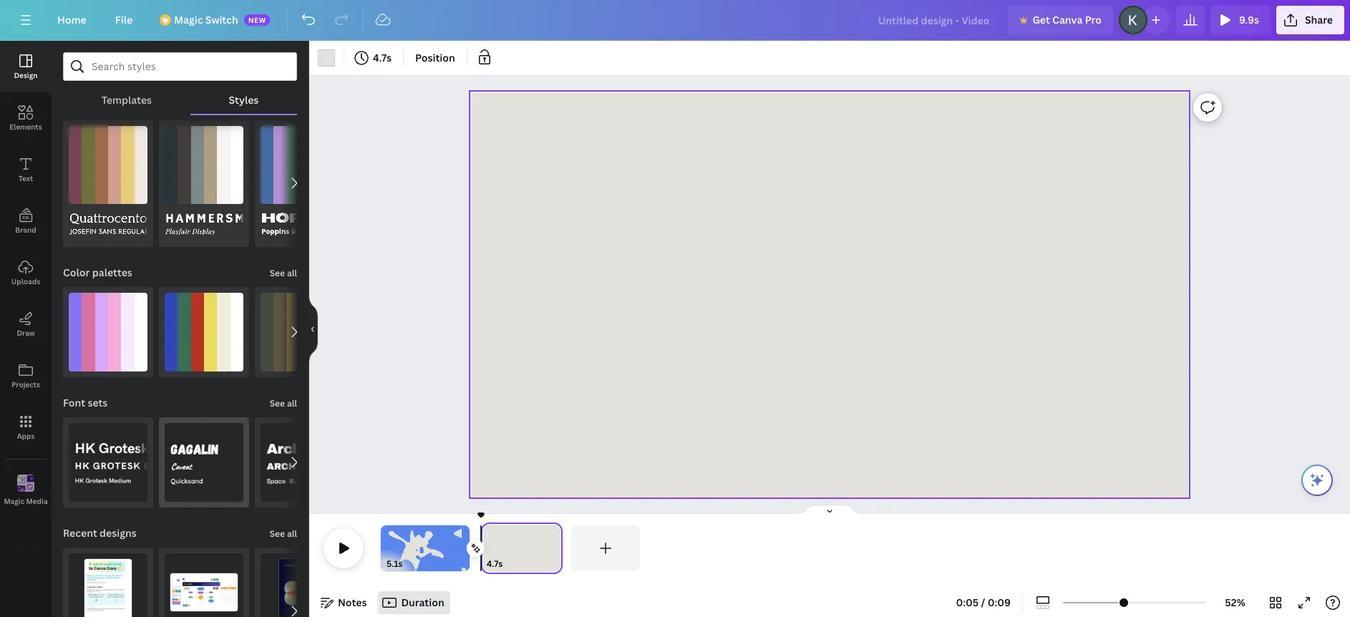 Task type: locate. For each thing, give the bounding box(es) containing it.
0 vertical spatial magic
[[174, 13, 203, 26]]

0 horizontal spatial 4.7s
[[373, 51, 392, 64]]

4.7s
[[373, 51, 392, 64], [487, 558, 503, 570]]

1 trimming, start edge slider from the left
[[381, 526, 391, 571]]

see all button for recent designs
[[268, 519, 299, 547]]

hide pages image
[[796, 504, 864, 516]]

4.7s left the position
[[373, 51, 392, 64]]

magic
[[174, 13, 203, 26], [4, 496, 25, 506]]

1 vertical spatial see all button
[[268, 389, 299, 417]]

1 horizontal spatial apply style image
[[165, 553, 243, 617]]

0 vertical spatial all
[[287, 267, 297, 279]]

see for font sets
[[270, 397, 285, 409]]

trimming, start edge slider up duration button
[[381, 526, 391, 571]]

3 apply style image from the left
[[261, 553, 339, 617]]

0 horizontal spatial trimming, start edge slider
[[381, 526, 391, 571]]

0 vertical spatial see all button
[[268, 258, 299, 287]]

1 trimming, end edge slider from the left
[[460, 526, 470, 571]]

see all
[[270, 267, 297, 279], [270, 397, 297, 409], [270, 527, 297, 540]]

magic inside main menu bar
[[174, 13, 203, 26]]

share
[[1305, 13, 1333, 26]]

1 vertical spatial 4.7s
[[487, 558, 503, 570]]

1 horizontal spatial trimming, end edge slider
[[550, 526, 563, 571]]

elements
[[9, 122, 42, 132]]

media
[[26, 496, 48, 506]]

apply "toy store" style image
[[165, 293, 243, 371]]

1 vertical spatial all
[[287, 397, 297, 409]]

magic inside magic media button
[[4, 496, 25, 506]]

0 vertical spatial see all
[[270, 267, 297, 279]]

hide image
[[309, 295, 318, 363]]

see all button
[[268, 258, 299, 287], [268, 389, 299, 417], [268, 519, 299, 547]]

sets
[[88, 396, 108, 409]]

3 see from the top
[[270, 527, 285, 540]]

see all for palettes
[[270, 267, 297, 279]]

styles
[[229, 93, 259, 107]]

3 see all from the top
[[270, 527, 297, 540]]

brand
[[15, 225, 36, 235]]

3 see all button from the top
[[268, 519, 299, 547]]

4.7s left page title text field
[[487, 558, 503, 570]]

9.9s
[[1240, 13, 1259, 26]]

1 see all button from the top
[[268, 258, 299, 287]]

magic for magic switch
[[174, 13, 203, 26]]

brand button
[[0, 195, 52, 247]]

all
[[287, 267, 297, 279], [287, 397, 297, 409], [287, 527, 297, 540]]

1 apply style image from the left
[[69, 553, 148, 617]]

0 vertical spatial see
[[270, 267, 285, 279]]

4.7s button left page title text field
[[487, 557, 503, 571]]

0 horizontal spatial magic
[[4, 496, 25, 506]]

magic media button
[[0, 465, 52, 516]]

apps button
[[0, 402, 52, 453]]

2 see all from the top
[[270, 397, 297, 409]]

1 horizontal spatial 4.7s button
[[487, 557, 503, 571]]

trimming, start edge slider
[[381, 526, 391, 571], [481, 526, 494, 571]]

0 horizontal spatial apply style image
[[69, 553, 148, 617]]

share button
[[1277, 6, 1345, 34]]

see
[[270, 267, 285, 279], [270, 397, 285, 409], [270, 527, 285, 540]]

all for font sets
[[287, 397, 297, 409]]

2 vertical spatial see
[[270, 527, 285, 540]]

trimming, end edge slider
[[460, 526, 470, 571], [550, 526, 563, 571]]

apply style image
[[69, 553, 148, 617], [165, 553, 243, 617], [261, 553, 339, 617]]

trimming, end edge slider left page title text field
[[460, 526, 470, 571]]

elements button
[[0, 92, 52, 144]]

1 vertical spatial see all
[[270, 397, 297, 409]]

templates button
[[63, 87, 190, 114]]

see all for sets
[[270, 397, 297, 409]]

2 trimming, end edge slider from the left
[[550, 526, 563, 571]]

2 trimming, start edge slider from the left
[[481, 526, 494, 571]]

4.7s button
[[350, 47, 397, 69], [487, 557, 503, 571]]

1 all from the top
[[287, 267, 297, 279]]

2 vertical spatial see all button
[[268, 519, 299, 547]]

2 vertical spatial see all
[[270, 527, 297, 540]]

font sets
[[63, 396, 108, 409]]

color palettes button
[[62, 258, 134, 287]]

4.7s button right #e4e2dd image
[[350, 47, 397, 69]]

0 vertical spatial 4.7s button
[[350, 47, 397, 69]]

trimming, end edge slider right page title text field
[[550, 526, 563, 571]]

0 horizontal spatial trimming, end edge slider
[[460, 526, 470, 571]]

2 horizontal spatial apply style image
[[261, 553, 339, 617]]

font
[[63, 396, 85, 409]]

magic left the media
[[4, 496, 25, 506]]

projects
[[11, 380, 40, 390]]

recent designs
[[63, 526, 137, 540]]

3 all from the top
[[287, 527, 297, 540]]

2 apply style image from the left
[[165, 553, 243, 617]]

trimming, start edge slider left page title text field
[[481, 526, 494, 571]]

0:05
[[956, 596, 979, 609]]

switch
[[205, 13, 238, 26]]

see all for designs
[[270, 527, 297, 540]]

1 horizontal spatial trimming, start edge slider
[[481, 526, 494, 571]]

duration button
[[378, 591, 450, 614]]

1 vertical spatial 4.7s button
[[487, 557, 503, 571]]

2 vertical spatial all
[[287, 527, 297, 540]]

1 see all from the top
[[270, 267, 297, 279]]

projects button
[[0, 350, 52, 402]]

1 vertical spatial see
[[270, 397, 285, 409]]

2 see from the top
[[270, 397, 285, 409]]

1 vertical spatial magic
[[4, 496, 25, 506]]

magic left switch
[[174, 13, 203, 26]]

/
[[981, 596, 986, 609]]

all for recent designs
[[287, 527, 297, 540]]

0 vertical spatial 4.7s
[[373, 51, 392, 64]]

9.9s button
[[1211, 6, 1271, 34]]

1 see from the top
[[270, 267, 285, 279]]

2 see all button from the top
[[268, 389, 299, 417]]

magic switch
[[174, 13, 238, 26]]

2 all from the top
[[287, 397, 297, 409]]

1 horizontal spatial magic
[[174, 13, 203, 26]]

position
[[415, 51, 455, 64]]

home
[[57, 13, 86, 26]]



Task type: vqa. For each thing, say whether or not it's contained in the screenshot.
the bottommost See all
yes



Task type: describe. For each thing, give the bounding box(es) containing it.
get canva pro button
[[1008, 6, 1114, 34]]

side panel tab list
[[0, 41, 52, 516]]

pro
[[1085, 13, 1102, 26]]

4.7s inside button
[[373, 51, 392, 64]]

recent
[[63, 526, 97, 540]]

home link
[[46, 6, 98, 34]]

trimming, start edge slider for second trimming, end edge "slider"
[[481, 526, 494, 571]]

magic for magic media
[[4, 496, 25, 506]]

apply "cosmic flair" style image
[[69, 293, 148, 371]]

see all button for font sets
[[268, 389, 299, 417]]

font sets button
[[62, 389, 109, 417]]

file
[[115, 13, 133, 26]]

5.1s
[[387, 558, 403, 570]]

color palettes
[[63, 265, 132, 279]]

draw button
[[0, 299, 52, 350]]

magic media
[[4, 496, 48, 506]]

see for color palettes
[[270, 267, 285, 279]]

see for recent designs
[[270, 527, 285, 540]]

design button
[[0, 41, 52, 92]]

recent designs button
[[62, 519, 138, 547]]

0:05 / 0:09
[[956, 596, 1011, 609]]

0:09
[[988, 596, 1011, 609]]

text
[[19, 173, 33, 183]]

file button
[[104, 6, 144, 34]]

1 horizontal spatial 4.7s
[[487, 558, 503, 570]]

trimming, start edge slider for first trimming, end edge "slider" from the left
[[381, 526, 391, 571]]

get
[[1033, 13, 1050, 26]]

color
[[63, 265, 90, 279]]

#e4e2dd image
[[318, 49, 335, 67]]

Search styles search field
[[92, 53, 269, 80]]

apps
[[17, 431, 35, 441]]

styles button
[[190, 87, 297, 114]]

position button
[[410, 47, 461, 69]]

palettes
[[92, 265, 132, 279]]

draw
[[17, 328, 35, 338]]

Page title text field
[[509, 557, 515, 571]]

notes
[[338, 596, 367, 609]]

text button
[[0, 144, 52, 195]]

templates
[[101, 93, 152, 107]]

designs
[[100, 526, 137, 540]]

canva assistant image
[[1309, 472, 1326, 489]]

main menu bar
[[0, 0, 1350, 41]]

new
[[248, 15, 266, 25]]

all for color palettes
[[287, 267, 297, 279]]

52% button
[[1212, 591, 1259, 614]]

get canva pro
[[1033, 13, 1102, 26]]

see all button for color palettes
[[268, 258, 299, 287]]

canva
[[1053, 13, 1083, 26]]

uploads button
[[0, 247, 52, 299]]

Design title text field
[[867, 6, 1003, 34]]

uploads
[[11, 276, 40, 286]]

design
[[14, 70, 38, 80]]

duration
[[401, 596, 444, 609]]

5.1s button
[[387, 557, 403, 571]]

notes button
[[315, 591, 373, 614]]

0 horizontal spatial 4.7s button
[[350, 47, 397, 69]]

apply "sylvan lace" style image
[[261, 293, 339, 371]]

52%
[[1225, 596, 1246, 609]]



